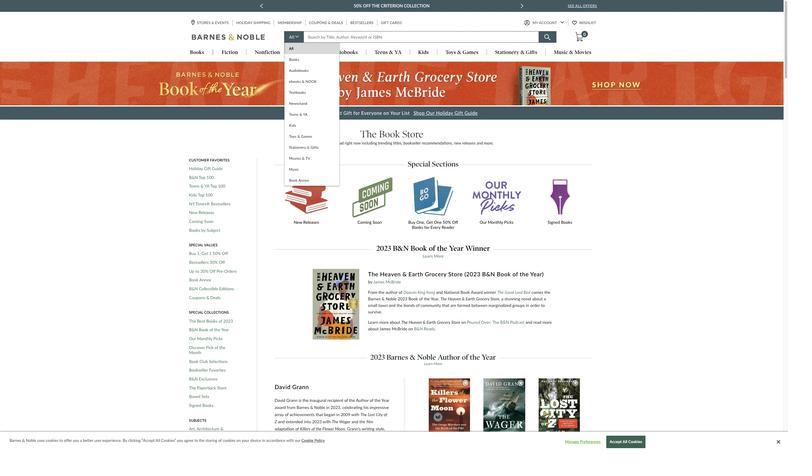 Task type: locate. For each thing, give the bounding box(es) containing it.
adaptation
[[275, 427, 295, 432]]

1 vertical spatial ya
[[303, 113, 308, 117]]

teens & ya inside button
[[375, 49, 402, 55]]

heaven for store
[[380, 271, 401, 278]]

books icon image
[[402, 177, 465, 219]]

1 vertical spatial 30%
[[200, 269, 209, 274]]

1 vertical spatial new
[[294, 220, 303, 225]]

teens for teens & ya button
[[375, 49, 388, 55]]

noble inside privacy alert dialog
[[26, 439, 36, 444]]

0 horizontal spatial 30%
[[200, 269, 209, 274]]

0 vertical spatial toys & games
[[446, 49, 479, 55]]

0 horizontal spatial cookies
[[46, 439, 58, 444]]

1 vertical spatial our monthly picks
[[189, 336, 223, 341]]

read down order on the right bottom of page
[[534, 320, 542, 325]]

grann up from
[[287, 398, 298, 403]]

new releases link
[[275, 177, 338, 234], [189, 210, 214, 215]]

bestsellers
[[351, 21, 374, 25], [211, 201, 231, 206], [189, 260, 209, 265]]

better
[[83, 439, 93, 444]]

solidifies
[[358, 434, 374, 439]]

special for special sections
[[408, 160, 431, 168]]

coupons down collectible
[[189, 295, 205, 300]]

the inside discover pick of the month
[[220, 345, 226, 350]]

toys & games for toys & games link
[[289, 135, 313, 139]]

toys & games for toys & games button
[[446, 49, 479, 55]]

1 horizontal spatial with
[[323, 420, 331, 425]]

fiction
[[222, 49, 238, 55]]

1 vertical spatial signed books
[[189, 403, 214, 408]]

1 vertical spatial heaven
[[448, 297, 461, 302]]

learn
[[423, 254, 433, 259], [368, 320, 379, 325], [425, 362, 433, 367]]

1 horizontal spatial our
[[427, 110, 435, 116]]

gift
[[381, 21, 389, 25], [344, 110, 352, 116], [455, 110, 464, 116], [204, 166, 211, 171]]

with up flower
[[323, 420, 331, 425]]

1 david from the top
[[275, 384, 291, 391]]

special collections
[[189, 311, 229, 315]]

0 vertical spatial movies
[[575, 49, 592, 55]]

teens & ya for teens & ya link
[[289, 113, 308, 117]]

0 horizontal spatial author
[[356, 398, 369, 403]]

of inside 2023 b&n book of the year winner learn more
[[429, 244, 436, 253]]

thriller-
[[288, 434, 301, 439]]

book down month
[[189, 359, 199, 364]]

1 more from the left
[[380, 320, 389, 325]]

0 vertical spatial signed
[[548, 220, 561, 225]]

textbooks
[[289, 91, 306, 95]]

holiday down customer
[[189, 166, 203, 171]]

store
[[403, 129, 424, 140], [449, 271, 463, 278], [452, 320, 461, 325], [217, 386, 227, 391]]

2 vertical spatial 50%
[[213, 251, 221, 256]]

b&n
[[189, 175, 198, 180], [393, 244, 409, 253], [483, 271, 496, 278], [189, 287, 198, 292], [501, 320, 510, 325], [414, 327, 423, 332], [189, 328, 198, 333], [189, 377, 198, 382]]

50% inside buy one, get one 50% off books for every reader
[[443, 220, 451, 225]]

100 for b&n top 100
[[207, 175, 214, 180]]

0 horizontal spatial movies
[[289, 156, 301, 161]]

all link down the membership link
[[284, 31, 304, 43]]

newsstand
[[289, 102, 308, 106]]

community
[[421, 303, 441, 308]]

earth inside "the heaven & earth grocery store (2023 b&n book of the year) by james mcbride"
[[409, 271, 424, 278]]

picks up pick
[[214, 336, 223, 341]]

previous slide / item image
[[260, 4, 263, 8]]

b&n exclusives
[[189, 377, 218, 382]]

membership link
[[277, 20, 303, 26]]

1 horizontal spatial audiobooks
[[330, 49, 358, 55]]

favorites for bookseller favorites
[[209, 368, 226, 373]]

barnes inside "david grann is the inaugural recipient of the author of the year award from barnes & noble in 2023, celebrating his impressive array of achievements that began in 2009 with"
[[297, 405, 309, 411]]

from the author of deacon king kong and national book award winner the good lord bird
[[368, 290, 531, 295]]

our monthly picks link
[[465, 177, 529, 234], [189, 336, 223, 342]]

heaven up are
[[448, 297, 461, 302]]

0 horizontal spatial coupons
[[189, 295, 205, 300]]

book annex inside the book store "main content"
[[189, 278, 211, 283]]

toys down kids link
[[289, 135, 297, 139]]

coming soon icon image
[[338, 177, 402, 219]]

achievements
[[290, 413, 315, 418]]

inaugural
[[310, 398, 327, 403]]

new releases down new releases icon
[[294, 220, 319, 225]]

toys & games inside toys & games button
[[446, 49, 479, 55]]

0 horizontal spatial get
[[202, 251, 208, 256]]

privacy alert dialog
[[0, 433, 789, 453]]

off inside "up to 30% off pre-orders" link
[[210, 269, 216, 274]]

1 horizontal spatial you
[[177, 439, 183, 444]]

heaven for store,
[[448, 297, 461, 302]]

book club selections link
[[189, 359, 228, 364]]

2 vertical spatial 100
[[206, 193, 213, 198]]

1 horizontal spatial signed books
[[548, 220, 573, 225]]

the up store,
[[498, 290, 504, 295]]

author inside 2023 barnes & noble author of the year learn more
[[438, 353, 461, 362]]

the inside the 'a stunning novel about a small town and the bonds of community that are formed between marginalized groups in order to survive.'
[[397, 303, 403, 308]]

audiobooks inside button
[[330, 49, 358, 55]]

signed down signed books icon
[[548, 220, 561, 225]]

more inside 2023 barnes & noble author of the year learn more
[[434, 362, 443, 367]]

0 vertical spatial guide
[[465, 110, 478, 116]]

the up moon
[[332, 420, 339, 425]]

device
[[251, 439, 261, 444]]

every
[[431, 225, 441, 230]]

nook
[[306, 80, 317, 84]]

james down survive.
[[380, 327, 391, 332]]

book down one,
[[411, 244, 428, 253]]

and left more.
[[477, 141, 483, 146]]

0 vertical spatial top
[[199, 175, 206, 180]]

coming soon up the books by subject
[[189, 219, 214, 224]]

2 horizontal spatial with
[[352, 413, 360, 418]]

wishlist link
[[573, 20, 597, 26]]

2023 inside 2023 b&n book of the year winner learn more
[[377, 244, 392, 253]]

month
[[189, 350, 201, 356]]

0 vertical spatial music
[[555, 49, 569, 55]]

for left everyone
[[354, 110, 360, 116]]

new releases down times®
[[189, 210, 214, 215]]

bookseller
[[404, 141, 421, 146]]

to right up
[[196, 269, 199, 274]]

noble inside "david grann is the inaugural recipient of the author of the year award from barnes & noble in 2023, celebrating his impressive array of achievements that began in 2009 with"
[[315, 405, 326, 411]]

art, architecture & photography link
[[189, 427, 238, 437]]

on inside privacy alert dialog
[[237, 439, 241, 444]]

top down b&n top 100 link
[[211, 184, 217, 189]]

0 horizontal spatial stationery
[[289, 146, 306, 150]]

& inside comes the barnes & noble 2023 book of the year,
[[382, 297, 385, 302]]

signed books down signed books icon
[[548, 220, 573, 225]]

buy for buy one, get one 50% off books for every reader
[[409, 220, 416, 225]]

1 vertical spatial get
[[202, 251, 208, 256]]

0 vertical spatial ya
[[395, 49, 402, 55]]

0 vertical spatial learn
[[423, 254, 433, 259]]

all left ebooks
[[289, 47, 294, 51]]

heaven inside "the heaven & earth grocery store (2023 b&n book of the year) by james mcbride"
[[380, 271, 401, 278]]

holiday shipping
[[237, 21, 271, 25]]

in down novel
[[526, 303, 530, 308]]

more
[[380, 320, 389, 325], [543, 320, 552, 325]]

1 vertical spatial music
[[289, 167, 299, 172]]

kids inside the book store "main content"
[[189, 193, 197, 198]]

earth for store,
[[466, 297, 476, 302]]

you right offer
[[73, 439, 79, 444]]

noble down author at the bottom of the page
[[386, 297, 397, 302]]

over:
[[482, 320, 492, 325]]

and inside and read more about james mcbride on
[[526, 320, 533, 325]]

2 horizontal spatial 50%
[[443, 220, 451, 225]]

0 horizontal spatial toys
[[289, 135, 297, 139]]

30% down bestsellers 30% off link
[[200, 269, 209, 274]]

ya down b&n top 100 link
[[205, 184, 210, 189]]

all right see
[[576, 4, 582, 8]]

learn more link
[[423, 254, 444, 259], [425, 362, 443, 367]]

0 horizontal spatial our monthly picks
[[189, 336, 223, 341]]

2023
[[377, 244, 392, 253], [398, 297, 408, 302], [224, 319, 233, 324], [371, 353, 385, 362], [312, 420, 322, 425]]

bestsellers down 1,
[[189, 260, 209, 265]]

1 horizontal spatial by
[[368, 280, 373, 285]]

to right books
[[332, 141, 336, 146]]

more inside and read more about james mcbride on
[[543, 320, 552, 325]]

0 horizontal spatial coupons & deals
[[189, 295, 221, 300]]

favorites inside bookseller favorites 'link'
[[209, 368, 226, 373]]

and inside the book store discover the best books to read right now including trending titles, bookseller recommendations, new releases and more.
[[477, 141, 483, 146]]

0 horizontal spatial earth
[[409, 271, 424, 278]]

our up winner
[[480, 220, 487, 225]]

50% for buy 1, get 1 50% off
[[213, 251, 221, 256]]

gifts
[[527, 49, 538, 55], [311, 146, 319, 150]]

textbooks link
[[285, 87, 340, 98]]

toys right kids button
[[446, 49, 457, 55]]

including
[[362, 141, 377, 146]]

0 horizontal spatial book annex link
[[189, 278, 211, 283]]

holiday
[[237, 21, 253, 25], [437, 110, 454, 116], [189, 166, 203, 171]]

learn inside 2023 barnes & noble author of the year learn more
[[425, 362, 433, 367]]

a left better
[[80, 439, 82, 444]]

signed down boxed on the bottom of page
[[189, 403, 201, 408]]

year,
[[431, 297, 440, 302]]

2 horizontal spatial a
[[544, 297, 547, 302]]

with down celebrating on the left
[[352, 413, 360, 418]]

2 vertical spatial earth
[[427, 320, 436, 325]]

0 vertical spatial signed books link
[[529, 177, 592, 234]]

buy 1, get 1 50% off
[[189, 251, 228, 256]]

special for special values
[[189, 243, 203, 248]]

get left 1
[[202, 251, 208, 256]]

&
[[212, 21, 214, 25], [328, 21, 331, 25], [390, 49, 394, 55], [458, 49, 462, 55], [521, 49, 525, 55], [570, 49, 574, 55], [302, 80, 305, 84], [300, 113, 302, 117], [298, 135, 300, 139], [307, 146, 310, 150], [302, 156, 305, 161], [201, 184, 204, 189], [403, 271, 407, 278], [206, 295, 209, 300], [382, 297, 385, 302], [462, 297, 465, 302], [423, 320, 426, 325], [410, 353, 416, 362], [311, 405, 313, 411], [221, 427, 224, 432], [22, 439, 25, 444], [201, 441, 204, 446]]

0 vertical spatial picks
[[505, 220, 514, 225]]

2 vertical spatial ya
[[205, 184, 210, 189]]

david grann
[[275, 384, 309, 391]]

of inside 2023 barnes & noble author of the year learn more
[[462, 353, 469, 362]]

the inside "link"
[[189, 319, 196, 324]]

1 horizontal spatial ya
[[303, 113, 308, 117]]

new down new releases icon
[[294, 220, 303, 225]]

teens & ya link
[[285, 109, 340, 120]]

off right 1
[[222, 251, 228, 256]]

bestsellers left the gift cards link on the top of page
[[351, 21, 374, 25]]

cookie policy link
[[302, 439, 325, 444]]

bestsellers inside "link"
[[351, 21, 374, 25]]

by up the from
[[368, 280, 373, 285]]

monthly down b&n book of the year link
[[197, 336, 213, 341]]

buy left one,
[[409, 220, 416, 225]]

1 horizontal spatial discover
[[290, 141, 305, 146]]

off inside 50% off the criterion collection link
[[363, 3, 371, 8]]

of inside b&n book of the year link
[[210, 328, 213, 333]]

2 david from the top
[[275, 398, 286, 403]]

signed books icon image
[[529, 177, 592, 219]]

a
[[502, 297, 504, 302], [544, 297, 547, 302], [80, 439, 82, 444]]

1 horizontal spatial toys & games
[[446, 49, 479, 55]]

and up grann's
[[352, 420, 359, 425]]

buy 1, get 1 50% off link
[[189, 251, 228, 256]]

the
[[372, 3, 380, 8], [317, 110, 325, 116], [306, 141, 312, 146], [438, 244, 448, 253], [520, 271, 529, 278], [379, 290, 385, 295], [545, 290, 551, 295], [424, 297, 430, 302], [397, 303, 403, 308], [214, 328, 220, 333], [220, 345, 226, 350], [470, 353, 481, 362], [303, 398, 309, 403], [349, 398, 355, 403], [375, 398, 381, 403], [360, 420, 366, 425], [316, 427, 322, 432], [199, 439, 205, 444], [288, 441, 294, 446]]

discover up month
[[189, 345, 205, 350]]

None field
[[304, 31, 539, 43]]

store down the 'a stunning novel about a small town and the bonds of community that are formed between marginalized groups in order to survive.'
[[452, 320, 461, 325]]

read inside the book store discover the best books to read right now including trending titles, bookseller recommendations, new releases and more.
[[337, 141, 344, 146]]

music & movies button
[[546, 49, 600, 56]]

1 horizontal spatial stationery
[[496, 49, 520, 55]]

learn more link for noble
[[425, 362, 443, 367]]

the good lord bird link
[[498, 290, 531, 295]]

books inside button
[[190, 49, 204, 55]]

the heaven & earth grocery store,
[[441, 297, 501, 302]]

about inside the 'a stunning novel about a small town and the bonds of community that are formed between marginalized groups in order to survive.'
[[533, 297, 543, 302]]

1 vertical spatial our monthly picks link
[[189, 336, 223, 342]]

criterion
[[381, 3, 403, 8]]

our monthly picks inside "link"
[[480, 220, 514, 225]]

0 horizontal spatial signed books link
[[189, 403, 214, 409]]

0 horizontal spatial coming
[[189, 219, 203, 224]]

1 horizontal spatial buy
[[409, 220, 416, 225]]

ya inside the book store "main content"
[[205, 184, 210, 189]]

teens for teens & ya link
[[289, 113, 299, 117]]

year inside 2023 barnes & noble author of the year learn more
[[482, 353, 496, 362]]

all right accept
[[623, 440, 628, 445]]

james up the from
[[374, 280, 385, 285]]

1 vertical spatial signed books link
[[189, 403, 214, 409]]

deals inside the book store "main content"
[[211, 295, 221, 300]]

best
[[197, 319, 205, 324]]

deacon king kong link
[[404, 290, 436, 295]]

top for b&n top 100
[[199, 175, 206, 180]]

learn more about the heaven & earth grocery store on poured over: the b&n podcast
[[368, 320, 525, 325]]

0 vertical spatial stationery & gifts
[[496, 49, 538, 55]]

coming
[[189, 219, 203, 224], [358, 220, 372, 225]]

grann
[[293, 384, 309, 391], [287, 398, 298, 403]]

off inside buy one, get one 50% off books for every reader
[[452, 220, 459, 225]]

world's
[[308, 441, 322, 446]]

heaven
[[380, 271, 401, 278], [448, 297, 461, 302], [409, 320, 422, 325]]

store up bookseller
[[403, 129, 424, 140]]

barnes & noble uses cookies to offer you a better user experience. by clicking "accept all cookies" you agree to the storing of cookies on your device in accordance with our cookie policy
[[10, 439, 325, 444]]

top up times®
[[198, 193, 205, 198]]

that inside the 'a stunning novel about a small town and the bonds of community that are formed between marginalized groups in order to survive.'
[[442, 303, 450, 308]]

award
[[275, 405, 286, 411]]

earth down award
[[466, 297, 476, 302]]

the lost city of z: a tale of deadly obsession in the amazon image
[[539, 379, 581, 443]]

you left agree
[[177, 439, 183, 444]]

holiday for holiday gift guide
[[189, 166, 203, 171]]

"accept
[[142, 439, 155, 444]]

1 vertical spatial guide
[[212, 166, 223, 171]]

stores & events link
[[191, 20, 230, 26]]

ya left kids button
[[395, 49, 402, 55]]

coming up the books by subject
[[189, 219, 203, 224]]

1 horizontal spatial signed
[[548, 220, 561, 225]]

1 vertical spatial mcbride
[[392, 327, 408, 332]]

mcbride inside and read more about james mcbride on
[[392, 327, 408, 332]]

grocery for store
[[425, 271, 447, 278]]

1 vertical spatial movies
[[289, 156, 301, 161]]

the right year,
[[441, 297, 447, 302]]

all link up audiobooks link
[[285, 43, 340, 54]]

kids up ny
[[189, 193, 197, 198]]

our right shop
[[427, 110, 435, 116]]

see
[[568, 4, 575, 8]]

our monthly picks icon image
[[465, 177, 529, 219]]

2 vertical spatial teens
[[189, 184, 200, 189]]

guide inside holiday gift guide link
[[212, 166, 223, 171]]

heaven up james mcbride 'link'
[[380, 271, 401, 278]]

between
[[472, 303, 488, 308]]

audiobooks link
[[285, 65, 340, 76]]

0 vertical spatial our monthly picks link
[[465, 177, 529, 234]]

1 horizontal spatial .
[[435, 327, 436, 332]]

the wager: a tale of shipwreck, mutiny and murder (2023 b&n author of the year) image
[[484, 379, 526, 443]]

storing
[[206, 439, 218, 444]]

teens & ya for teens & ya button
[[375, 49, 402, 55]]

1 vertical spatial read
[[534, 320, 542, 325]]

offer
[[64, 439, 72, 444]]

kids for kids link
[[289, 124, 297, 128]]

lost
[[368, 413, 375, 418]]

the inside 2023 b&n book of the year winner learn more
[[438, 244, 448, 253]]

style,
[[376, 427, 386, 432]]

2 vertical spatial about
[[368, 327, 379, 332]]

cookies left your
[[223, 439, 236, 444]]

ya inside button
[[395, 49, 402, 55]]

annex up collectible
[[200, 278, 211, 283]]

discover up movies & tv
[[290, 141, 305, 146]]

david for david grann is the inaugural recipient of the author of the year award from barnes & noble in 2023, celebrating his impressive array of achievements that began in 2009 with
[[275, 398, 286, 403]]

0 horizontal spatial coming soon
[[189, 219, 214, 224]]

mcbride left b&n reads link
[[392, 327, 408, 332]]

our monthly picks down b&n book of the year link
[[189, 336, 223, 341]]

cookies
[[629, 440, 643, 445]]

2023 inside "link"
[[224, 319, 233, 324]]

a stunning novel about a small town and the bonds of community that are formed between marginalized groups in order to survive.
[[368, 297, 547, 315]]

toys & games inside toys & games link
[[289, 135, 313, 139]]

. down the wager
[[345, 427, 346, 432]]

0 vertical spatial our monthly picks
[[480, 220, 514, 225]]

the paperback store link
[[189, 386, 227, 391]]

buy left 1,
[[189, 251, 196, 256]]

coupons & deals link
[[309, 20, 344, 26], [189, 295, 221, 301]]

by inside "the heaven & earth grocery store (2023 b&n book of the year) by james mcbride"
[[368, 280, 373, 285]]

and right podcast
[[526, 320, 533, 325]]

the inside the book store discover the best books to read right now including trending titles, bookseller recommendations, new releases and more.
[[361, 129, 377, 140]]

signed books down boxed sets link at the bottom of page
[[189, 403, 214, 408]]

barnes inside privacy alert dialog
[[10, 439, 21, 444]]

1 vertical spatial about
[[390, 320, 401, 325]]

1 horizontal spatial games
[[463, 49, 479, 55]]

b&n inside "the heaven & earth grocery store (2023 b&n book of the year) by james mcbride"
[[483, 271, 496, 278]]

of inside privacy alert dialog
[[218, 439, 222, 444]]

from
[[287, 405, 296, 411]]

noble down inaugural
[[315, 405, 326, 411]]

earth up deacon king kong link
[[409, 271, 424, 278]]

gifts for the stationery & gifts link
[[311, 146, 319, 150]]

the left best
[[189, 319, 196, 324]]

0 vertical spatial favorites
[[210, 158, 230, 163]]

0 horizontal spatial stationery & gifts
[[289, 146, 319, 150]]

ny times® bestsellers link
[[189, 201, 231, 207]]

account
[[540, 21, 558, 25]]

0 vertical spatial new releases
[[189, 210, 214, 215]]

2 vertical spatial heaven
[[409, 320, 422, 325]]

grann up is
[[293, 384, 309, 391]]

releases down new releases icon
[[304, 220, 319, 225]]

subject
[[207, 228, 220, 233]]

by
[[123, 439, 127, 444]]

author
[[438, 353, 461, 362], [356, 398, 369, 403]]

holiday left shipping
[[237, 21, 253, 25]]

toys inside button
[[446, 49, 457, 55]]

0 horizontal spatial discover
[[189, 345, 205, 350]]

ya up kids link
[[303, 113, 308, 117]]

0 horizontal spatial games
[[301, 135, 313, 139]]

bestsellers for bestsellers
[[351, 21, 374, 25]]

stationery for the stationery & gifts link
[[289, 146, 306, 150]]

search image
[[545, 34, 551, 41]]

1 vertical spatial coupons
[[189, 295, 205, 300]]

all
[[576, 4, 582, 8], [289, 35, 295, 40], [289, 47, 294, 51], [156, 439, 160, 444], [623, 440, 628, 445]]

0 horizontal spatial teens & ya
[[289, 113, 308, 117]]

2 more from the left
[[543, 320, 552, 325]]

gifts inside button
[[527, 49, 538, 55]]

0 horizontal spatial ya
[[205, 184, 210, 189]]

1 vertical spatial games
[[301, 135, 313, 139]]

with for david grann is the inaugural recipient of the author of the year award from barnes & noble in 2023, celebrating his impressive array of achievements that began in 2009 with
[[352, 413, 360, 418]]

stationery inside button
[[496, 49, 520, 55]]

2 vertical spatial learn
[[425, 362, 433, 367]]

1 horizontal spatial new
[[294, 220, 303, 225]]

the up including at the left top of the page
[[361, 129, 377, 140]]

1 vertical spatial our
[[480, 220, 487, 225]]

1 horizontal spatial get
[[427, 220, 433, 225]]

award
[[471, 290, 483, 295]]

0 vertical spatial about
[[533, 297, 543, 302]]

for left "every"
[[425, 225, 430, 230]]

0 horizontal spatial annex
[[200, 278, 211, 283]]

and inside the 'a stunning novel about a small town and the bonds of community that are formed between marginalized groups in order to survive.'
[[389, 303, 396, 308]]

the book store discover the best books to read right now including trending titles, bookseller recommendations, new releases and more.
[[290, 129, 494, 146]]

2023 inside 2023 barnes & noble author of the year learn more
[[371, 353, 385, 362]]

50% right 1
[[213, 251, 221, 256]]

poured over: the b&n podcast link
[[468, 320, 525, 325]]

toys for toys & games link
[[289, 135, 297, 139]]

games for toys & games link
[[301, 135, 313, 139]]

0 vertical spatial more
[[434, 254, 444, 259]]

music inside 'button'
[[555, 49, 569, 55]]

stores
[[197, 21, 211, 25]]

book annex link down movies & tv link
[[285, 175, 340, 186]]

find the perfect gift for everyone on your list shop our holiday gift guide
[[306, 110, 478, 116]]

stationery
[[496, 49, 520, 55], [289, 146, 306, 150]]

agree
[[184, 439, 194, 444]]

2 vertical spatial with
[[287, 439, 294, 444]]

with inside "david grann is the inaugural recipient of the author of the year award from barnes & noble in 2023, celebrating his impressive array of achievements that began in 2009 with"
[[352, 413, 360, 418]]

to right order on the right bottom of page
[[542, 303, 545, 308]]

new down ny
[[189, 210, 198, 215]]

off left pre-
[[210, 269, 216, 274]]

1 horizontal spatial heaven
[[409, 320, 422, 325]]

teens for teens & ya top 100 link
[[189, 184, 200, 189]]

mcbride
[[386, 280, 401, 285], [392, 327, 408, 332]]

of inside and the film adaptation of
[[296, 427, 299, 432]]

0 horizontal spatial guide
[[212, 166, 223, 171]]

1 vertical spatial with
[[323, 420, 331, 425]]

the inside the lost city of z
[[361, 413, 367, 418]]

. inside . grann's writing style, mixing thriller-like stakes and riveting history, solidifies him as one of the literary world's essential nonfiction voices.
[[345, 427, 346, 432]]

barnes inside 2023 barnes & noble author of the year learn more
[[387, 353, 409, 362]]

james
[[374, 280, 385, 285], [380, 327, 391, 332]]

0 horizontal spatial our monthly picks link
[[189, 336, 223, 342]]

book inside "the heaven & earth grocery store (2023 b&n book of the year) by james mcbride"
[[497, 271, 511, 278]]

0 horizontal spatial 50%
[[213, 251, 221, 256]]

releases down ny times® bestsellers link
[[199, 210, 214, 215]]

games inside toys & games button
[[463, 49, 479, 55]]

soon down the coming soon icon on the top
[[373, 220, 382, 225]]

0 horizontal spatial new releases link
[[189, 210, 214, 215]]

our monthly picks down our monthly picks icon
[[480, 220, 514, 225]]

0 vertical spatial book annex link
[[285, 175, 340, 186]]

james inside and read more about james mcbride on
[[380, 327, 391, 332]]

books inside "link"
[[206, 319, 218, 324]]

read left right
[[337, 141, 344, 146]]

david for david grann
[[275, 384, 291, 391]]

30% up up to 30% off pre-orders
[[210, 260, 218, 265]]



Task type: describe. For each thing, give the bounding box(es) containing it.
store,
[[491, 297, 501, 302]]

one
[[275, 441, 282, 446]]

logo image
[[192, 34, 266, 42]]

0 vertical spatial our
[[427, 110, 435, 116]]

movies inside movies & tv link
[[289, 156, 301, 161]]

1 horizontal spatial 50%
[[354, 3, 362, 8]]

book down up
[[189, 278, 199, 283]]

2 vertical spatial grocery
[[437, 320, 451, 325]]

voices.
[[359, 441, 371, 446]]

noble inside 2023 barnes & noble author of the year learn more
[[418, 353, 437, 362]]

wishlist
[[580, 21, 597, 25]]

toys for toys & games button
[[446, 49, 457, 55]]

and inside . grann's writing style, mixing thriller-like stakes and riveting history, solidifies him as one of the literary world's essential nonfiction voices.
[[321, 434, 328, 439]]

in inside the 'a stunning novel about a small town and the bonds of community that are formed between marginalized groups in order to survive.'
[[526, 303, 530, 308]]

1 horizontal spatial 30%
[[210, 260, 218, 265]]

book down best
[[199, 328, 209, 333]]

ya for teens & ya top 100 link
[[205, 184, 210, 189]]

earth for store
[[409, 271, 424, 278]]

survive.
[[368, 310, 383, 315]]

stationery & gifts for stationery & gifts button
[[496, 49, 538, 55]]

2 cookies from the left
[[223, 439, 236, 444]]

times®
[[196, 201, 210, 206]]

1 horizontal spatial guide
[[465, 110, 478, 116]]

store inside "the heaven & earth grocery store (2023 b&n book of the year) by james mcbride"
[[449, 271, 463, 278]]

the inside the book store discover the best books to read right now including trending titles, bookseller recommendations, new releases and more.
[[306, 141, 312, 146]]

2 horizontal spatial holiday
[[437, 110, 454, 116]]

grocery for store,
[[476, 297, 490, 302]]

1
[[209, 251, 212, 256]]

get for 1
[[202, 251, 208, 256]]

manage preferences
[[566, 440, 601, 445]]

year inside 2023 b&n book of the year winner learn more
[[450, 244, 464, 253]]

of inside "the heaven & earth grocery store (2023 b&n book of the year) by james mcbride"
[[513, 271, 519, 278]]

1 horizontal spatial picks
[[505, 220, 514, 225]]

noble inside comes the barnes & noble 2023 book of the year,
[[386, 297, 397, 302]]

& inside "the heaven & earth grocery store (2023 b&n book of the year) by james mcbride"
[[403, 271, 407, 278]]

1 horizontal spatial book annex
[[289, 178, 309, 183]]

ya for teens & ya button
[[395, 49, 402, 55]]

subjects
[[189, 419, 207, 423]]

stunning
[[505, 297, 521, 302]]

special for special collections
[[189, 311, 203, 315]]

kids link
[[285, 120, 340, 131]]

discover inside the book store discover the best books to read right now including trending titles, bookseller recommendations, new releases and more.
[[290, 141, 305, 146]]

. grann's writing style, mixing thriller-like stakes and riveting history, solidifies him as one of the literary world's essential nonfiction voices.
[[275, 427, 387, 446]]

bibles & christianity
[[189, 441, 226, 446]]

holiday for holiday shipping
[[237, 21, 253, 25]]

2023 inside comes the barnes & noble 2023 book of the year,
[[398, 297, 408, 302]]

nonfiction
[[340, 441, 358, 446]]

store right paperback
[[217, 386, 227, 391]]

new releases icon image
[[275, 177, 338, 219]]

your
[[391, 110, 401, 116]]

user image
[[525, 20, 530, 26]]

about for james
[[368, 327, 379, 332]]

1 vertical spatial new releases
[[294, 220, 319, 225]]

0 vertical spatial all link
[[284, 31, 304, 43]]

trending
[[378, 141, 393, 146]]

editions
[[219, 287, 234, 292]]

1 vertical spatial 100
[[218, 184, 225, 189]]

annex inside the book store "main content"
[[200, 278, 211, 283]]

values
[[204, 243, 218, 248]]

0 vertical spatial coupons
[[309, 21, 327, 25]]

kids for kids button
[[419, 49, 429, 55]]

nonfiction
[[255, 49, 280, 55]]

0 horizontal spatial new releases
[[189, 210, 214, 215]]

bookseller favorites link
[[189, 368, 226, 373]]

kids for kids top 100
[[189, 193, 197, 198]]

now
[[354, 141, 361, 146]]

list
[[402, 110, 410, 116]]

killers of the flower moon: the osage murders and the birth of the fbi image
[[429, 379, 471, 443]]

mcbride inside "the heaven & earth grocery store (2023 b&n book of the year) by james mcbride"
[[386, 280, 401, 285]]

& inside "david grann is the inaugural recipient of the author of the year award from barnes & noble in 2023, celebrating his impressive array of achievements that began in 2009 with"
[[311, 405, 313, 411]]

barnes inside comes the barnes & noble 2023 book of the year,
[[368, 297, 381, 302]]

books inside buy one, get one 50% off books for every reader
[[412, 225, 424, 230]]

the inside "the heaven & earth grocery store (2023 b&n book of the year) by james mcbride"
[[520, 271, 529, 278]]

buy for buy 1, get 1 50% off
[[189, 251, 196, 256]]

from
[[368, 290, 378, 295]]

the inside "the heaven & earth grocery store (2023 b&n book of the year) by james mcbride"
[[368, 271, 379, 278]]

national
[[444, 290, 460, 295]]

0 horizontal spatial our
[[189, 336, 196, 341]]

next slide / item image
[[521, 4, 524, 8]]

is
[[299, 398, 302, 403]]

store inside the book store discover the best books to read right now including trending titles, bookseller recommendations, new releases and more.
[[403, 129, 424, 140]]

barnes & noble book of the year! the heaven & earth grocery store. shop now image
[[0, 62, 784, 106]]

books link
[[285, 54, 340, 65]]

in up began
[[327, 405, 330, 411]]

learn more link for of
[[423, 254, 444, 259]]

0 horizontal spatial coupons & deals link
[[189, 295, 221, 301]]

james mcbride link
[[374, 280, 401, 285]]

discover inside discover pick of the month
[[189, 345, 205, 350]]

audiobooks for audiobooks link
[[289, 69, 309, 73]]

and up year,
[[437, 290, 443, 295]]

1 horizontal spatial new releases link
[[275, 177, 338, 234]]

james inside "the heaven & earth grocery store (2023 b&n book of the year) by james mcbride"
[[374, 280, 385, 285]]

bestsellers for bestsellers 30% off
[[189, 260, 209, 265]]

music & movies
[[555, 49, 592, 55]]

my account button
[[525, 20, 565, 26]]

my
[[533, 21, 539, 25]]

50% for buy one, get one 50% off books for every reader
[[443, 220, 451, 225]]

to right agree
[[195, 439, 198, 444]]

book inside the book store discover the best books to read right now including trending titles, bookseller recommendations, new releases and more.
[[379, 129, 400, 140]]

0 horizontal spatial releases
[[199, 210, 214, 215]]

favorites for customer favorites
[[210, 158, 230, 163]]

b&n reads link
[[414, 327, 435, 332]]

the heaven & earth grocery store (2023 b&n book of the year) by james mcbride
[[368, 271, 544, 285]]

collections
[[204, 311, 229, 315]]

preferences
[[581, 440, 601, 445]]

2023,
[[331, 405, 342, 411]]

to left offer
[[59, 439, 63, 444]]

to inside the book store discover the best books to read right now including trending titles, bookseller recommendations, new releases and more.
[[332, 141, 336, 146]]

of inside discover pick of the month
[[215, 345, 219, 350]]

& inside privacy alert dialog
[[22, 439, 25, 444]]

gifts for stationery & gifts button
[[527, 49, 538, 55]]

and inside and the film adaptation of
[[352, 420, 359, 425]]

of inside . grann's writing style, mixing thriller-like stakes and riveting history, solidifies him as one of the literary world's essential nonfiction voices.
[[283, 441, 287, 446]]

for inside buy one, get one 50% off books for every reader
[[425, 225, 430, 230]]

book inside comes the barnes & noble 2023 book of the year,
[[409, 297, 418, 302]]

1 horizontal spatial earth
[[427, 320, 436, 325]]

down arrow image
[[561, 21, 565, 24]]

2 you from the left
[[177, 439, 183, 444]]

the inside 2023 barnes & noble author of the year learn more
[[470, 353, 481, 362]]

the inside . grann's writing style, mixing thriller-like stakes and riveting history, solidifies him as one of the literary world's essential nonfiction voices.
[[288, 441, 294, 446]]

1 horizontal spatial about
[[390, 320, 401, 325]]

0 horizontal spatial for
[[354, 110, 360, 116]]

art,
[[189, 427, 196, 432]]

0 horizontal spatial soon
[[204, 219, 214, 224]]

the heaven & earth grocery store (2023 b&n book of the year) image
[[313, 269, 360, 340]]

2023 b&n book of the year winner learn more
[[377, 244, 491, 259]]

ny times® bestsellers
[[189, 201, 231, 206]]

of inside the best books of 2023 "link"
[[219, 319, 222, 324]]

all inside button
[[623, 440, 628, 445]]

read inside and read more about james mcbride on
[[534, 320, 542, 325]]

kong
[[427, 290, 436, 295]]

b&n exclusives link
[[189, 377, 218, 382]]

get for one
[[427, 220, 433, 225]]

offers
[[583, 4, 598, 8]]

music for music & movies
[[555, 49, 569, 55]]

holiday gift guide link
[[189, 166, 223, 171]]

grann for david grann is the inaugural recipient of the author of the year award from barnes & noble in 2023, celebrating his impressive array of achievements that began in 2009 with
[[287, 398, 298, 403]]

in inside privacy alert dialog
[[262, 439, 266, 444]]

clicking
[[128, 439, 141, 444]]

grann for david grann
[[293, 384, 309, 391]]

stationery & gifts button
[[488, 49, 546, 56]]

1 you from the left
[[73, 439, 79, 444]]

bestsellers 30% off
[[189, 260, 225, 265]]

to inside the 'a stunning novel about a small town and the bonds of community that are formed between marginalized groups in order to survive.'
[[542, 303, 545, 308]]

as
[[383, 434, 387, 439]]

top for kids top 100
[[198, 193, 205, 198]]

& inside 'button'
[[570, 49, 574, 55]]

formed
[[458, 303, 471, 308]]

collectible
[[199, 287, 218, 292]]

& inside 2023 barnes & noble author of the year learn more
[[410, 353, 416, 362]]

and the film adaptation of
[[275, 420, 374, 432]]

author inside "david grann is the inaugural recipient of the author of the year award from barnes & noble in 2023, celebrating his impressive array of achievements that began in 2009 with"
[[356, 398, 369, 403]]

recipient
[[328, 398, 344, 403]]

b&n inside 2023 b&n book of the year winner learn more
[[393, 244, 409, 253]]

the down bonds
[[402, 320, 408, 325]]

stationery for stationery & gifts button
[[496, 49, 520, 55]]

bonds
[[404, 303, 415, 308]]

teens & ya top 100 link
[[189, 184, 225, 189]]

0 horizontal spatial coming soon link
[[189, 219, 214, 224]]

off inside buy 1, get 1 50% off link
[[222, 251, 228, 256]]

ya for teens & ya link
[[303, 113, 308, 117]]

0 vertical spatial annex
[[299, 178, 309, 183]]

more inside 2023 b&n book of the year winner learn more
[[434, 254, 444, 259]]

1 horizontal spatial signed books link
[[529, 177, 592, 234]]

stationery & gifts link
[[285, 142, 340, 153]]

the book store main content
[[0, 62, 784, 453]]

0 vertical spatial new
[[189, 210, 198, 215]]

order
[[531, 303, 541, 308]]

of inside the 'a stunning novel about a small town and the bonds of community that are formed between marginalized groups in order to survive.'
[[416, 303, 420, 308]]

z
[[275, 420, 277, 425]]

of inside comes the barnes & noble 2023 book of the year,
[[419, 297, 423, 302]]

the best books of 2023 link
[[189, 319, 233, 324]]

1 horizontal spatial coming
[[358, 220, 372, 225]]

1 horizontal spatial coupons & deals link
[[309, 20, 344, 26]]

1 horizontal spatial monthly
[[488, 220, 504, 225]]

bibles & christianity link
[[189, 441, 226, 446]]

& inside art, architecture & photography
[[221, 427, 224, 432]]

stationery & gifts for the stationery & gifts link
[[289, 146, 319, 150]]

book down music link
[[289, 178, 298, 183]]

1 horizontal spatial soon
[[373, 220, 382, 225]]

special sections
[[408, 160, 459, 168]]

1 horizontal spatial a
[[502, 297, 504, 302]]

1 vertical spatial picks
[[214, 336, 223, 341]]

essential
[[323, 441, 338, 446]]

ebooks & nook
[[289, 80, 317, 84]]

the inside privacy alert dialog
[[199, 439, 205, 444]]

history,
[[344, 434, 357, 439]]

1 vertical spatial bestsellers
[[211, 201, 231, 206]]

that inside "david grann is the inaugural recipient of the author of the year award from barnes & noble in 2023, celebrating his impressive array of achievements that began in 2009 with"
[[316, 413, 323, 418]]

good
[[505, 290, 515, 295]]

coupons & deals inside the book store "main content"
[[189, 295, 221, 300]]

him
[[375, 434, 382, 439]]

special values
[[189, 243, 218, 248]]

movies & tv link
[[285, 153, 340, 164]]

b&n top 100 link
[[189, 175, 214, 180]]

about for a
[[533, 297, 543, 302]]

books button
[[182, 49, 213, 56]]

shipping
[[254, 21, 271, 25]]

coupons inside the book store "main content"
[[189, 295, 205, 300]]

1 horizontal spatial coming soon link
[[338, 177, 402, 234]]

and right z
[[278, 420, 285, 425]]

Search by Title, Author, Keyword or ISBN text field
[[304, 31, 539, 43]]

1 vertical spatial signed
[[189, 403, 201, 408]]

1 vertical spatial top
[[211, 184, 217, 189]]

winner
[[466, 244, 491, 253]]

1 vertical spatial learn
[[368, 320, 379, 325]]

0
[[584, 32, 587, 37]]

0 horizontal spatial signed books
[[189, 403, 214, 408]]

cookie
[[302, 439, 314, 444]]

audiobooks for audiobooks button on the left of the page
[[330, 49, 358, 55]]

0 vertical spatial signed books
[[548, 220, 573, 225]]

learn inside 2023 b&n book of the year winner learn more
[[423, 254, 433, 259]]

100 for kids top 100
[[206, 193, 213, 198]]

book inside 2023 b&n book of the year winner learn more
[[411, 244, 428, 253]]

book up the heaven & earth grocery store,
[[461, 290, 470, 295]]

books by subject link
[[189, 228, 220, 233]]

one,
[[417, 220, 426, 225]]

began
[[324, 413, 336, 418]]

1,
[[197, 251, 201, 256]]

all right "accept
[[156, 439, 160, 444]]

1 horizontal spatial coming soon
[[358, 220, 382, 225]]

killers
[[300, 427, 311, 432]]

in down 2023,
[[337, 413, 340, 418]]

with for barnes & noble uses cookies to offer you a better user experience. by clicking "accept all cookies" you agree to the storing of cookies on your device in accordance with our cookie policy
[[287, 439, 294, 444]]

music for music
[[289, 167, 299, 172]]

kids top 100
[[189, 193, 213, 198]]

1 cookies from the left
[[46, 439, 58, 444]]

riveting
[[329, 434, 343, 439]]

the right over:
[[493, 320, 500, 325]]

1 vertical spatial releases
[[304, 220, 319, 225]]

cart image
[[576, 32, 584, 42]]

a inside alert dialog
[[80, 439, 82, 444]]

stores & events
[[197, 21, 229, 25]]

1 horizontal spatial deals
[[332, 21, 343, 25]]

year inside "david grann is the inaugural recipient of the author of the year award from barnes & noble in 2023, celebrating his impressive array of achievements that began in 2009 with"
[[382, 398, 390, 403]]

0 horizontal spatial by
[[202, 228, 206, 233]]

gift cards
[[381, 21, 402, 25]]

movies inside music & movies 'button'
[[575, 49, 592, 55]]

games for toys & games button
[[463, 49, 479, 55]]

all down the membership link
[[289, 35, 295, 40]]

the inside and the film adaptation of
[[360, 420, 366, 425]]

0 horizontal spatial monthly
[[197, 336, 213, 341]]

boxed
[[189, 395, 201, 400]]

our
[[295, 439, 301, 444]]

manage
[[566, 440, 580, 445]]

the up boxed on the bottom of page
[[189, 386, 196, 391]]

up to 30% off pre-orders link
[[189, 269, 237, 274]]

0 vertical spatial coupons & deals
[[309, 21, 343, 25]]

podcast
[[511, 320, 525, 325]]

gift cards link
[[381, 20, 403, 26]]

2009
[[341, 413, 351, 418]]

1 vertical spatial all link
[[285, 43, 340, 54]]

grann's
[[347, 427, 361, 432]]

on inside and read more about james mcbride on
[[409, 327, 413, 332]]

perfect
[[326, 110, 342, 116]]

of inside the lost city of z
[[384, 413, 388, 418]]



Task type: vqa. For each thing, say whether or not it's contained in the screenshot.
right equalizer
no



